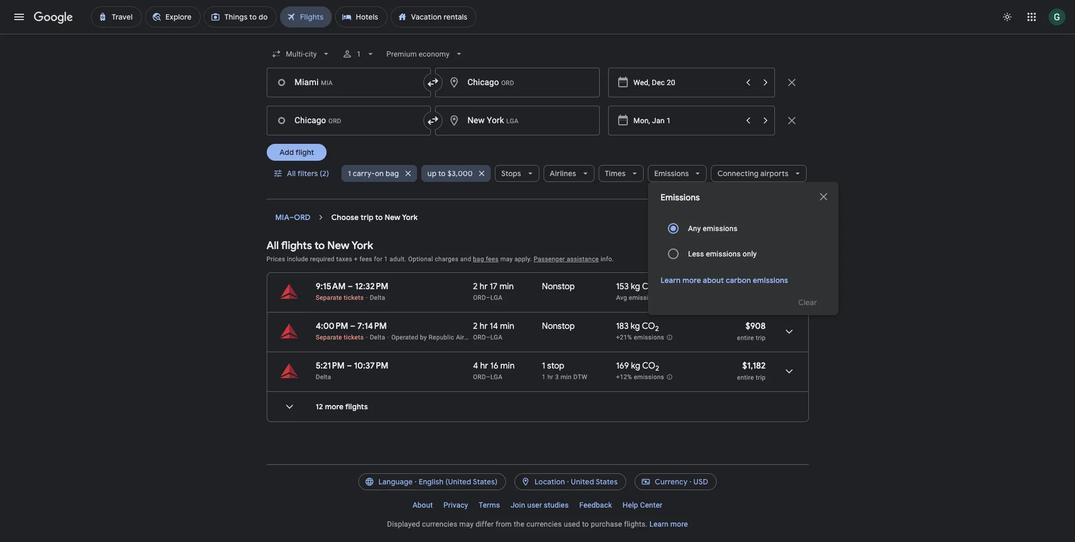 Task type: locate. For each thing, give the bounding box(es) containing it.
may left differ on the left bottom of the page
[[460, 521, 474, 529]]

up to $3,000 button
[[421, 161, 491, 186]]

stops button
[[495, 161, 539, 186]]

1 inside all flights to new york prices include required taxes + fees for 1 adult. optional charges and bag fees may apply. passenger assistance
[[384, 256, 388, 263]]

new up taxes
[[327, 239, 350, 253]]

co inside 169 kg co 2
[[643, 361, 656, 372]]

fees right and
[[486, 256, 499, 263]]

None text field
[[267, 68, 431, 97], [267, 106, 431, 136], [267, 68, 431, 97], [267, 106, 431, 136]]

1 vertical spatial learn
[[650, 521, 669, 529]]

Departure time: 4:00 PM. text field
[[316, 321, 348, 332]]

0 horizontal spatial all
[[267, 239, 279, 253]]

min for 2 hr 17 min
[[500, 282, 514, 292]]

york inside all flights to new york prices include required taxes + fees for 1 adult. optional charges and bag fees may apply. passenger assistance
[[352, 239, 373, 253]]

0 vertical spatial nonstop flight. element
[[542, 282, 575, 294]]

1 kg from the top
[[631, 282, 641, 292]]

lga down 17
[[491, 294, 503, 302]]

0 vertical spatial departure text field
[[634, 68, 739, 97]]

1 vertical spatial nonstop flight. element
[[542, 321, 575, 334]]

all flights to new york prices include required taxes + fees for 1 adult. optional charges and bag fees may apply. passenger assistance
[[267, 239, 599, 263]]

more for flights
[[325, 403, 344, 412]]

$1,182
[[743, 361, 766, 372]]

nonstop flight. element up shuttle
[[542, 321, 575, 334]]

0 horizontal spatial currencies
[[422, 521, 458, 529]]

ord inside the 2 hr 14 min ord – lga
[[473, 334, 486, 342]]

3
[[555, 374, 559, 381]]

trip down $1,182
[[756, 374, 766, 382]]

to right choose
[[375, 213, 383, 222]]

include
[[287, 256, 309, 263]]

0 horizontal spatial york
[[352, 239, 373, 253]]

ord inside 2 hr 17 min ord – lga
[[473, 294, 486, 302]]

2 lga from the top
[[491, 334, 503, 342]]

new for trip
[[385, 213, 401, 222]]

2 vertical spatial trip
[[756, 374, 766, 382]]

trip right choose
[[361, 213, 374, 222]]

0 vertical spatial emissions
[[655, 169, 689, 178]]

1 vertical spatial separate tickets
[[316, 334, 364, 342]]

– up "include"
[[289, 213, 294, 222]]

1 vertical spatial more
[[325, 403, 344, 412]]

0 vertical spatial all
[[287, 169, 296, 178]]

to right up
[[439, 169, 446, 178]]

english (united states)
[[419, 478, 498, 487]]

hr inside the 2 hr 14 min ord – lga
[[480, 321, 488, 332]]

4:00 pm
[[316, 321, 348, 332]]

3 lga from the top
[[491, 374, 503, 381]]

entire for $1,182
[[737, 374, 754, 382]]

tickets down the 9:15 am – 12:32 pm
[[344, 294, 364, 302]]

co inside 183 kg co 2
[[642, 321, 655, 332]]

0 vertical spatial lga
[[491, 294, 503, 302]]

hr inside 1 stop 1 hr 3 min dtw
[[548, 374, 554, 381]]

0 vertical spatial separate
[[316, 294, 342, 302]]

emissions left the only
[[706, 250, 741, 258]]

1 horizontal spatial may
[[501, 256, 513, 263]]

2 kg from the top
[[631, 321, 640, 332]]

1 horizontal spatial flights
[[345, 403, 368, 412]]

separate for 4:00 pm
[[316, 334, 342, 342]]

filters
[[297, 169, 318, 178]]

– right 5:21 pm
[[347, 361, 352, 372]]

emissions up "less emissions only"
[[703, 225, 738, 233]]

1 vertical spatial trip
[[756, 335, 766, 342]]

emissions right times popup button
[[655, 169, 689, 178]]

tickets down leaves o'hare international airport at 4:00 pm on monday, january 1 and arrives at laguardia airport at 7:14 pm on monday, january 1. element at left
[[344, 334, 364, 342]]

join
[[511, 502, 526, 510]]

fees
[[360, 256, 372, 263], [486, 256, 499, 263]]

leaves o'hare international airport at 9:15 am on monday, january 1 and arrives at laguardia airport at 12:32 pm on monday, january 1. element
[[316, 282, 389, 292]]

lga
[[491, 294, 503, 302], [491, 334, 503, 342], [491, 374, 503, 381]]

bag
[[386, 169, 399, 178], [473, 256, 484, 263]]

kg for 169
[[631, 361, 641, 372]]

2 separate from the top
[[316, 334, 342, 342]]

ord inside 4 hr 16 min ord – lga
[[473, 374, 486, 381]]

emissions
[[703, 225, 738, 233], [706, 250, 741, 258], [753, 276, 789, 285], [629, 295, 660, 302], [634, 334, 665, 342], [634, 374, 665, 381]]

3 kg from the top
[[631, 361, 641, 372]]

displayed
[[387, 521, 420, 529]]

kg inside 153 kg co avg emissions
[[631, 282, 641, 292]]

0 vertical spatial may
[[501, 256, 513, 263]]

0 vertical spatial co
[[642, 282, 656, 292]]

Departure text field
[[634, 68, 739, 97], [634, 106, 739, 135]]

delta down 7:14 pm
[[370, 334, 385, 342]]

delta for 4:00 pm – 7:14 pm
[[370, 334, 385, 342]]

0 vertical spatial learn
[[661, 276, 681, 285]]

2 nonstop from the top
[[542, 321, 575, 332]]

lga down 16
[[491, 374, 503, 381]]

min right 3
[[561, 374, 572, 381]]

hr inside 4 hr 16 min ord – lga
[[480, 361, 489, 372]]

0 vertical spatial new
[[385, 213, 401, 222]]

9:15 am – 12:32 pm
[[316, 282, 389, 292]]

– left 7:14 pm text box
[[350, 321, 356, 332]]

all up prices
[[267, 239, 279, 253]]

co for 183
[[642, 321, 655, 332]]

9:15 am
[[316, 282, 346, 292]]

co inside 153 kg co avg emissions
[[642, 282, 656, 292]]

more
[[683, 276, 701, 285], [325, 403, 344, 412], [671, 521, 688, 529]]

emissions right avg
[[629, 295, 660, 302]]

emissions down emissions popup button
[[661, 193, 700, 203]]

hr for 16
[[480, 361, 489, 372]]

1 separate from the top
[[316, 294, 342, 302]]

min up connection-
[[500, 321, 515, 332]]

nonstop up shuttle
[[542, 321, 575, 332]]

+
[[354, 256, 358, 263]]

co right 153
[[642, 282, 656, 292]]

flights inside all flights to new york prices include required taxes + fees for 1 adult. optional charges and bag fees may apply. passenger assistance
[[281, 239, 312, 253]]

remove flight from miami to chicago on wed, dec 20 image
[[786, 76, 798, 89]]

nonstop
[[542, 282, 575, 292], [542, 321, 575, 332]]

separate tickets
[[316, 294, 364, 302], [316, 334, 364, 342]]

kg right 153
[[631, 282, 641, 292]]

2 nonstop flight. element from the top
[[542, 321, 575, 334]]

lga inside 2 hr 17 min ord – lga
[[491, 294, 503, 302]]

None field
[[267, 44, 336, 64], [382, 44, 469, 64], [267, 44, 336, 64], [382, 44, 469, 64]]

hr left 14
[[480, 321, 488, 332]]

2 fees from the left
[[486, 256, 499, 263]]

lga inside the 2 hr 14 min ord – lga
[[491, 334, 503, 342]]

more inside "search box"
[[683, 276, 701, 285]]

more down currency at bottom
[[671, 521, 688, 529]]

0 horizontal spatial new
[[327, 239, 350, 253]]

2 vertical spatial lga
[[491, 374, 503, 381]]

currencies down the privacy link
[[422, 521, 458, 529]]

more inside 'all flights to new york' main content
[[325, 403, 344, 412]]

min inside 2 hr 17 min ord – lga
[[500, 282, 514, 292]]

to right "used"
[[582, 521, 589, 529]]

min for 2 hr 14 min
[[500, 321, 515, 332]]

0 vertical spatial trip
[[361, 213, 374, 222]]

close dialog image
[[818, 191, 830, 203]]

0 horizontal spatial bag
[[386, 169, 399, 178]]

1 vertical spatial may
[[460, 521, 474, 529]]

kg for 183
[[631, 321, 640, 332]]

1 entire from the top
[[737, 335, 754, 342]]

ord for 10:37 pm
[[473, 374, 486, 381]]

more left about
[[683, 276, 701, 285]]

departure text field for remove flight from chicago to new york on mon, jan 1 icon
[[634, 106, 739, 135]]

1 departure text field from the top
[[634, 68, 739, 97]]

None text field
[[435, 68, 600, 97], [435, 106, 600, 136], [435, 68, 600, 97], [435, 106, 600, 136]]

0 vertical spatial delta
[[370, 294, 385, 302]]

learn right 153 kg co avg emissions
[[661, 276, 681, 285]]

2 dl from the left
[[527, 334, 535, 342]]

to
[[439, 169, 446, 178], [375, 213, 383, 222], [315, 239, 325, 253], [582, 521, 589, 529]]

bag right on
[[386, 169, 399, 178]]

2 entire from the top
[[737, 374, 754, 382]]

york for flights
[[352, 239, 373, 253]]

0 vertical spatial separate tickets
[[316, 294, 364, 302]]

ord down total duration 2 hr 17 min. "element"
[[473, 294, 486, 302]]

2 separate tickets from the top
[[316, 334, 364, 342]]

0 vertical spatial more
[[683, 276, 701, 285]]

1 vertical spatial new
[[327, 239, 350, 253]]

for
[[374, 256, 383, 263]]

emissions down 183 kg co 2
[[634, 334, 665, 342]]

more right 12
[[325, 403, 344, 412]]

lga down 14
[[491, 334, 503, 342]]

2 up "+12% emissions"
[[656, 364, 660, 373]]

trip inside $1,182 entire trip
[[756, 374, 766, 382]]

none search field containing emissions
[[267, 41, 839, 316]]

connecting
[[718, 169, 759, 178]]

1 vertical spatial kg
[[631, 321, 640, 332]]

1 vertical spatial nonstop
[[542, 321, 575, 332]]

kg inside 183 kg co 2
[[631, 321, 640, 332]]

1 currencies from the left
[[422, 521, 458, 529]]

delta down 5:21 pm
[[316, 374, 331, 381]]

entire down $908
[[737, 335, 754, 342]]

0 vertical spatial york
[[402, 213, 418, 222]]

2 tickets from the top
[[344, 334, 364, 342]]

14
[[490, 321, 498, 332]]

1 separate tickets from the top
[[316, 294, 364, 302]]

terms link
[[474, 497, 506, 514]]

taxes
[[336, 256, 352, 263]]

flights.
[[624, 521, 648, 529]]

stops
[[502, 169, 521, 178]]

1 vertical spatial bag
[[473, 256, 484, 263]]

– inside 2 hr 17 min ord – lga
[[486, 294, 491, 302]]

adult.
[[390, 256, 407, 263]]

join user studies link
[[506, 497, 574, 514]]

all inside button
[[287, 169, 296, 178]]

separate tickets down 9:15 am
[[316, 294, 364, 302]]

nonstop flight. element
[[542, 282, 575, 294], [542, 321, 575, 334]]

0 vertical spatial tickets
[[344, 294, 364, 302]]

total duration 2 hr 17 min. element
[[473, 282, 542, 294]]

10:37 pm
[[354, 361, 389, 372]]

delta for 9:15 am – 12:32 pm
[[370, 294, 385, 302]]

separate down departure time: 4:00 pm. text box
[[316, 334, 342, 342]]

privacy link
[[438, 497, 474, 514]]

main menu image
[[13, 11, 25, 23]]

min inside the 2 hr 14 min ord – lga
[[500, 321, 515, 332]]

york up all flights to new york prices include required taxes + fees for 1 adult. optional charges and bag fees may apply. passenger assistance
[[402, 213, 418, 222]]

entire down the $1,182 text box at the right bottom of the page
[[737, 374, 754, 382]]

0 horizontal spatial dl
[[482, 334, 489, 342]]

min inside 4 hr 16 min ord – lga
[[501, 361, 515, 372]]

1 horizontal spatial currencies
[[527, 521, 562, 529]]

remove flight from chicago to new york on mon, jan 1 image
[[786, 114, 798, 127]]

co
[[642, 282, 656, 292], [642, 321, 655, 332], [643, 361, 656, 372]]

flights
[[281, 239, 312, 253], [345, 403, 368, 412]]

hr inside 2 hr 17 min ord – lga
[[480, 282, 488, 292]]

– inside the 2 hr 14 min ord – lga
[[486, 334, 491, 342]]

from
[[496, 521, 512, 529]]

dtw
[[574, 374, 588, 381]]

153 kg co avg emissions
[[616, 282, 660, 302]]

1182 US dollars text field
[[743, 361, 766, 372]]

1 nonstop flight. element from the top
[[542, 282, 575, 294]]

separate tickets for 4:00 pm
[[316, 334, 364, 342]]

new for flights
[[327, 239, 350, 253]]

1 horizontal spatial bag
[[473, 256, 484, 263]]

1 horizontal spatial all
[[287, 169, 296, 178]]

entire inside $908 entire trip
[[737, 335, 754, 342]]

0 vertical spatial flights
[[281, 239, 312, 253]]

(2)
[[320, 169, 329, 178]]

about
[[703, 276, 724, 285]]

dl left connection-
[[482, 334, 489, 342]]

join user studies
[[511, 502, 569, 510]]

min right 17
[[500, 282, 514, 292]]

1 horizontal spatial dl
[[527, 334, 535, 342]]

ord down 4
[[473, 374, 486, 381]]

flight
[[295, 148, 314, 157]]

kg for 153
[[631, 282, 641, 292]]

0 vertical spatial bag
[[386, 169, 399, 178]]

fees right +
[[360, 256, 372, 263]]

used
[[564, 521, 580, 529]]

lga inside 4 hr 16 min ord – lga
[[491, 374, 503, 381]]

min right 16
[[501, 361, 515, 372]]

new up adult.
[[385, 213, 401, 222]]

1 vertical spatial co
[[642, 321, 655, 332]]

layover (1 of 1) is a 1 hr 3 min layover at detroit metropolitan wayne county airport in detroit. element
[[542, 373, 611, 382]]

– inside 5:21 pm – 10:37 pm delta
[[347, 361, 352, 372]]

connecting airports
[[718, 169, 789, 178]]

operated
[[391, 334, 419, 342]]

help center
[[623, 502, 663, 510]]

mia – ord
[[275, 213, 310, 222]]

hr left 17
[[480, 282, 488, 292]]

add flight
[[279, 148, 314, 157]]

on
[[375, 169, 384, 178]]

new inside all flights to new york prices include required taxes + fees for 1 adult. optional charges and bag fees may apply. passenger assistance
[[327, 239, 350, 253]]

1 vertical spatial entire
[[737, 374, 754, 382]]

total duration 2 hr 14 min. element
[[473, 321, 542, 334]]

2 vertical spatial co
[[643, 361, 656, 372]]

may left apply.
[[501, 256, 513, 263]]

1 dl from the left
[[482, 334, 489, 342]]

to up required
[[315, 239, 325, 253]]

kg up +21% emissions
[[631, 321, 640, 332]]

delta inside 5:21 pm – 10:37 pm delta
[[316, 374, 331, 381]]

emissions for +21% emissions
[[634, 334, 665, 342]]

bag right and
[[473, 256, 484, 263]]

nonstop flight. element down passenger assistance button
[[542, 282, 575, 294]]

required
[[310, 256, 335, 263]]

0 horizontal spatial flights
[[281, 239, 312, 253]]

charges
[[435, 256, 459, 263]]

co up "+12% emissions"
[[643, 361, 656, 372]]

to inside "popup button"
[[439, 169, 446, 178]]

flights down 5:21 pm – 10:37 pm delta
[[345, 403, 368, 412]]

2 up operated by republic airways-dl connection-dl shuttle
[[473, 321, 478, 332]]

Arrival time: 12:32 PM. text field
[[355, 282, 389, 292]]

avg
[[616, 295, 627, 302]]

1 horizontal spatial fees
[[486, 256, 499, 263]]

2 inside 2 hr 17 min ord – lga
[[473, 282, 478, 292]]

separate down 9:15 am
[[316, 294, 342, 302]]

separate
[[316, 294, 342, 302], [316, 334, 342, 342]]

currencies down join user studies
[[527, 521, 562, 529]]

1 vertical spatial departure text field
[[634, 106, 739, 135]]

1 vertical spatial separate
[[316, 334, 342, 342]]

2 inside 169 kg co 2
[[656, 364, 660, 373]]

hr for 14
[[480, 321, 488, 332]]

all left "filters"
[[287, 169, 296, 178]]

nonstop down passenger assistance button
[[542, 282, 575, 292]]

learn down center
[[650, 521, 669, 529]]

0 vertical spatial kg
[[631, 282, 641, 292]]

trip down $908
[[756, 335, 766, 342]]

1 vertical spatial tickets
[[344, 334, 364, 342]]

0 vertical spatial entire
[[737, 335, 754, 342]]

emissions down 169 kg co 2
[[634, 374, 665, 381]]

bag inside all flights to new york prices include required taxes + fees for 1 adult. optional charges and bag fees may apply. passenger assistance
[[473, 256, 484, 263]]

kg inside 169 kg co 2
[[631, 361, 641, 372]]

ord up 4
[[473, 334, 486, 342]]

delta
[[370, 294, 385, 302], [370, 334, 385, 342], [316, 374, 331, 381]]

center
[[640, 502, 663, 510]]

dl left shuttle
[[527, 334, 535, 342]]

1 nonstop from the top
[[542, 282, 575, 292]]

ord
[[294, 213, 310, 222], [473, 294, 486, 302], [473, 334, 486, 342], [473, 374, 486, 381]]

flight details. leaves o'hare international airport at 5:21 pm on monday, january 1 and arrives at laguardia airport at 10:37 pm on monday, january 1. image
[[777, 359, 802, 385]]

ord for 12:32 pm
[[473, 294, 486, 302]]

bag inside 1 carry-on bag popup button
[[386, 169, 399, 178]]

co up +21% emissions
[[642, 321, 655, 332]]

ord right mia
[[294, 213, 310, 222]]

hr left 3
[[548, 374, 554, 381]]

emissions option group
[[661, 216, 826, 267]]

0 horizontal spatial fees
[[360, 256, 372, 263]]

1 vertical spatial york
[[352, 239, 373, 253]]

hr
[[480, 282, 488, 292], [480, 321, 488, 332], [480, 361, 489, 372], [548, 374, 554, 381]]

908 US dollars text field
[[746, 321, 766, 332]]

2 departure text field from the top
[[634, 106, 739, 135]]

about link
[[408, 497, 438, 514]]

1 tickets from the top
[[344, 294, 364, 302]]

2 vertical spatial delta
[[316, 374, 331, 381]]

– down 17
[[486, 294, 491, 302]]

flights up "include"
[[281, 239, 312, 253]]

nonstop flight. element for 2 hr 14 min
[[542, 321, 575, 334]]

kg
[[631, 282, 641, 292], [631, 321, 640, 332], [631, 361, 641, 372]]

 image
[[388, 334, 389, 342]]

kg up "+12% emissions"
[[631, 361, 641, 372]]

delta down 12:32 pm
[[370, 294, 385, 302]]

1
[[357, 50, 361, 58], [348, 169, 351, 178], [384, 256, 388, 263], [542, 361, 546, 372], [542, 374, 546, 381]]

lga for 17
[[491, 294, 503, 302]]

1 horizontal spatial york
[[402, 213, 418, 222]]

Departure time: 9:15 AM. text field
[[316, 282, 346, 292]]

2 vertical spatial kg
[[631, 361, 641, 372]]

entire inside $1,182 entire trip
[[737, 374, 754, 382]]

– down 16
[[486, 374, 491, 381]]

any emissions
[[688, 225, 738, 233]]

1 for 1 stop 1 hr 3 min dtw
[[542, 361, 546, 372]]

separate tickets down departure time: 4:00 pm. text box
[[316, 334, 364, 342]]

1 horizontal spatial new
[[385, 213, 401, 222]]

connection-
[[491, 334, 527, 342]]

2 up +21% emissions
[[655, 325, 659, 334]]

republic
[[429, 334, 454, 342]]

0 vertical spatial nonstop
[[542, 282, 575, 292]]

up to $3,000
[[428, 169, 473, 178]]

trip for 2 hr 14 min
[[756, 335, 766, 342]]

1 stop 1 hr 3 min dtw
[[542, 361, 588, 381]]

feedback
[[580, 502, 612, 510]]

+12%
[[616, 374, 632, 381]]

all for flights
[[267, 239, 279, 253]]

None search field
[[267, 41, 839, 316]]

1 vertical spatial delta
[[370, 334, 385, 342]]

user
[[527, 502, 542, 510]]

– down 14
[[486, 334, 491, 342]]

2 left 17
[[473, 282, 478, 292]]

trip inside $908 entire trip
[[756, 335, 766, 342]]

optional
[[408, 256, 433, 263]]

all inside all flights to new york prices include required taxes + fees for 1 adult. optional charges and bag fees may apply. passenger assistance
[[267, 239, 279, 253]]

lga for 14
[[491, 334, 503, 342]]

1 lga from the top
[[491, 294, 503, 302]]

1 carry-on bag
[[348, 169, 399, 178]]

1 vertical spatial lga
[[491, 334, 503, 342]]

co for 153
[[642, 282, 656, 292]]

hr right 4
[[480, 361, 489, 372]]

help
[[623, 502, 639, 510]]

1 vertical spatial all
[[267, 239, 279, 253]]

usd
[[694, 478, 709, 487]]

operated by republic airways-dl connection-dl shuttle
[[391, 334, 558, 342]]

york up +
[[352, 239, 373, 253]]



Task type: describe. For each thing, give the bounding box(es) containing it.
entire for $908
[[737, 335, 754, 342]]

$908 entire trip
[[737, 321, 766, 342]]

may inside all flights to new york prices include required taxes + fees for 1 adult. optional charges and bag fees may apply. passenger assistance
[[501, 256, 513, 263]]

language
[[379, 478, 413, 487]]

lga for 16
[[491, 374, 503, 381]]

trip for 4 hr 16 min
[[756, 374, 766, 382]]

emissions for +12% emissions
[[634, 374, 665, 381]]

leaves o'hare international airport at 5:21 pm on monday, january 1 and arrives at laguardia airport at 10:37 pm on monday, january 1. element
[[316, 361, 389, 372]]

1 vertical spatial flights
[[345, 403, 368, 412]]

nonstop flight. element for 2 hr 17 min
[[542, 282, 575, 294]]

more for about
[[683, 276, 701, 285]]

change appearance image
[[995, 4, 1021, 30]]

emissions for any emissions
[[703, 225, 738, 233]]

about
[[413, 502, 433, 510]]

tickets for 12:32 pm
[[344, 294, 364, 302]]

emissions for less emissions only
[[706, 250, 741, 258]]

differ
[[476, 521, 494, 529]]

apply.
[[515, 256, 532, 263]]

hr for 17
[[480, 282, 488, 292]]

the
[[514, 521, 525, 529]]

1 for 1 carry-on bag
[[348, 169, 351, 178]]

12:32 pm
[[355, 282, 389, 292]]

to inside all flights to new york prices include required taxes + fees for 1 adult. optional charges and bag fees may apply. passenger assistance
[[315, 239, 325, 253]]

4
[[473, 361, 478, 372]]

total duration 4 hr 16 min. element
[[473, 361, 542, 373]]

swap origin and destination. image
[[427, 76, 440, 89]]

min inside 1 stop 1 hr 3 min dtw
[[561, 374, 572, 381]]

choose
[[332, 213, 359, 222]]

flight details. leaves o'hare international airport at 4:00 pm on monday, january 1 and arrives at laguardia airport at 7:14 pm on monday, january 1. image
[[777, 319, 802, 345]]

emissions inside 153 kg co avg emissions
[[629, 295, 660, 302]]

separate tickets for 9:15 am
[[316, 294, 364, 302]]

7:14 pm
[[358, 321, 387, 332]]

1 for 1
[[357, 50, 361, 58]]

departure text field for the remove flight from miami to chicago on wed, dec 20 image
[[634, 68, 739, 97]]

$588
[[747, 282, 766, 292]]

assistance
[[567, 256, 599, 263]]

169 kg co 2
[[616, 361, 660, 373]]

mia
[[275, 213, 289, 222]]

183 kg co 2
[[616, 321, 659, 334]]

york for trip
[[402, 213, 418, 222]]

airlines button
[[544, 161, 595, 186]]

carry-
[[353, 169, 375, 178]]

location
[[535, 478, 565, 487]]

1 carry-on bag button
[[342, 161, 417, 186]]

add flight button
[[267, 144, 327, 161]]

currency
[[655, 478, 688, 487]]

all for filters
[[287, 169, 296, 178]]

Departure time: 5:21 PM. text field
[[316, 361, 345, 372]]

2 hr 17 min ord – lga
[[473, 282, 514, 302]]

leaves o'hare international airport at 4:00 pm on monday, january 1 and arrives at laguardia airport at 7:14 pm on monday, january 1. element
[[316, 321, 387, 332]]

feedback link
[[574, 497, 618, 514]]

times
[[605, 169, 626, 178]]

by
[[420, 334, 427, 342]]

terms
[[479, 502, 500, 510]]

153
[[616, 282, 629, 292]]

12 more flights
[[316, 403, 368, 412]]

bag fees button
[[473, 256, 499, 263]]

16
[[491, 361, 499, 372]]

shuttle
[[537, 334, 558, 342]]

nonstop for 2 hr 14 min
[[542, 321, 575, 332]]

passenger assistance button
[[534, 256, 599, 263]]

17
[[490, 282, 498, 292]]

learn more about carbon emissions
[[661, 276, 789, 285]]

1 vertical spatial emissions
[[661, 193, 700, 203]]

2 vertical spatial more
[[671, 521, 688, 529]]

– inside 4 hr 16 min ord – lga
[[486, 374, 491, 381]]

5:21 pm
[[316, 361, 345, 372]]

swap origin and destination. image
[[427, 114, 440, 127]]

emissions button
[[648, 161, 707, 186]]

$908
[[746, 321, 766, 332]]

Arrival time: 10:37 PM. text field
[[354, 361, 389, 372]]

2 inside the 2 hr 14 min ord – lga
[[473, 321, 478, 332]]

up
[[428, 169, 437, 178]]

learn more link
[[650, 521, 688, 529]]

english
[[419, 478, 444, 487]]

united
[[571, 478, 594, 487]]

connecting airports button
[[711, 161, 807, 186]]

all filters (2)
[[287, 169, 329, 178]]

min for 4 hr 16 min
[[501, 361, 515, 372]]

2 hr 14 min ord – lga
[[473, 321, 515, 342]]

ord for 7:14 pm
[[473, 334, 486, 342]]

separate for 9:15 am
[[316, 294, 342, 302]]

all filters (2) button
[[267, 161, 337, 186]]

all flights to new york main content
[[267, 208, 809, 431]]

1 stop flight. element
[[542, 361, 565, 373]]

(united
[[446, 478, 472, 487]]

less emissions only
[[688, 250, 757, 258]]

4:00 pm – 7:14 pm
[[316, 321, 387, 332]]

learn more about carbon emissions link
[[661, 276, 789, 285]]

$1,182 entire trip
[[737, 361, 766, 382]]

$3,000
[[448, 169, 473, 178]]

help center link
[[618, 497, 668, 514]]

less
[[688, 250, 704, 258]]

displayed currencies may differ from the currencies used to purchase flights. learn more
[[387, 521, 688, 529]]

1 button
[[338, 41, 380, 67]]

co for 169
[[643, 361, 656, 372]]

airways-
[[456, 334, 482, 342]]

1 fees from the left
[[360, 256, 372, 263]]

+12% emissions
[[616, 374, 665, 381]]

4 hr 16 min ord – lga
[[473, 361, 515, 381]]

183
[[616, 321, 629, 332]]

states
[[596, 478, 618, 487]]

times button
[[599, 161, 644, 186]]

airlines
[[550, 169, 577, 178]]

– right departure time: 9:15 am. text field
[[348, 282, 353, 292]]

0 horizontal spatial may
[[460, 521, 474, 529]]

passenger
[[534, 256, 565, 263]]

privacy
[[444, 502, 468, 510]]

2 currencies from the left
[[527, 521, 562, 529]]

choose trip to new york
[[332, 213, 418, 222]]

+21%
[[616, 334, 632, 342]]

12
[[316, 403, 323, 412]]

add
[[279, 148, 294, 157]]

2 inside 183 kg co 2
[[655, 325, 659, 334]]

tickets for 7:14 pm
[[344, 334, 364, 342]]

nonstop for 2 hr 17 min
[[542, 282, 575, 292]]

12 more flights image
[[277, 395, 302, 420]]

588 US dollars text field
[[747, 282, 766, 292]]

emissions inside popup button
[[655, 169, 689, 178]]

carbon
[[726, 276, 751, 285]]

prices
[[267, 256, 285, 263]]

+21% emissions
[[616, 334, 665, 342]]

stop
[[548, 361, 565, 372]]

Arrival time: 7:14 PM. text field
[[358, 321, 387, 332]]

emissions right carbon
[[753, 276, 789, 285]]

and
[[460, 256, 472, 263]]

only
[[743, 250, 757, 258]]



Task type: vqa. For each thing, say whether or not it's contained in the screenshot.
about on the bottom of page
yes



